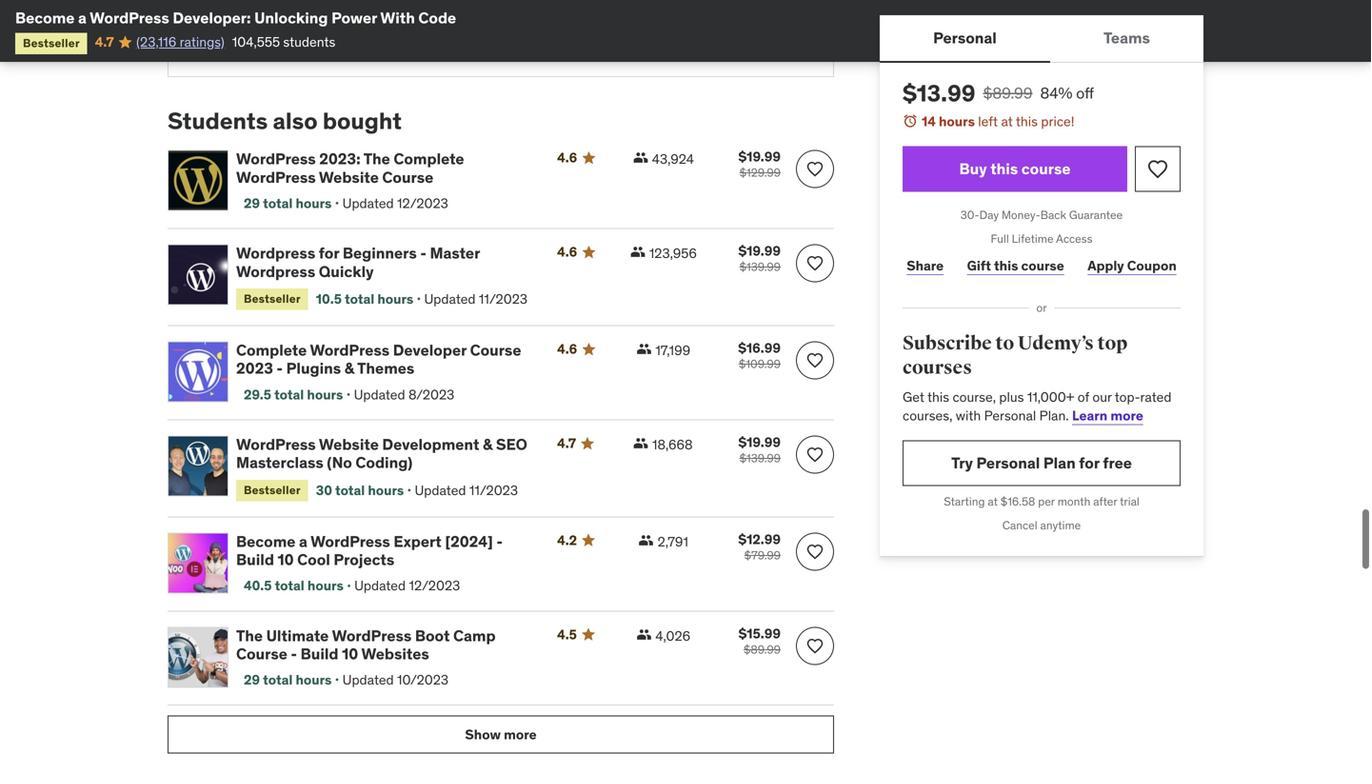 Task type: locate. For each thing, give the bounding box(es) containing it.
$89.99 for $15.99
[[744, 642, 781, 657]]

1 vertical spatial 4.7
[[557, 435, 576, 452]]

xsmall image left 2,791 on the bottom
[[639, 533, 654, 548]]

1 vertical spatial bestseller
[[244, 292, 301, 306]]

1 vertical spatial 4.6
[[557, 244, 578, 261]]

$19.99 right 43,924 at top
[[739, 148, 781, 166]]

this for get
[[928, 388, 950, 406]]

this
[[1016, 113, 1038, 130], [991, 159, 1019, 179], [995, 257, 1019, 274], [928, 388, 950, 406]]

2 vertical spatial 4.6
[[557, 341, 578, 358]]

projects
[[334, 550, 395, 570]]

a
[[78, 8, 87, 28], [299, 532, 308, 551]]

website down bought
[[319, 168, 379, 187]]

course up back
[[1022, 159, 1071, 179]]

$19.99 $129.99
[[739, 148, 781, 180]]

1 vertical spatial 11/2023
[[470, 482, 518, 499]]

29 total hours for course
[[244, 672, 332, 689]]

2 vertical spatial xsmall image
[[637, 627, 652, 642]]

wordpress website development & seo masterclass (no coding)
[[236, 435, 528, 473]]

0 vertical spatial xsmall image
[[633, 150, 649, 166]]

1 29 from the top
[[244, 195, 260, 212]]

1 vertical spatial $19.99
[[739, 243, 781, 260]]

at left $16.58
[[988, 494, 998, 509]]

10 inside the become a wordpress expert [2024] - build 10 cool projects
[[278, 550, 294, 570]]

1 horizontal spatial a
[[299, 532, 308, 551]]

wordpress website development & seo masterclass (no coding) link
[[236, 435, 535, 473]]

- inside the ultimate wordpress boot camp course - build 10 websites
[[291, 644, 297, 664]]

this inside get this course, plus 11,000+ of our top-rated courses, with personal plan.
[[928, 388, 950, 406]]

total down the wordpress 2023: the complete wordpress website course
[[263, 195, 293, 212]]

29 for wordpress 2023: the complete wordpress website course
[[244, 195, 260, 212]]

1 vertical spatial personal
[[985, 407, 1037, 424]]

2 vertical spatial $19.99
[[739, 434, 781, 451]]

websites
[[362, 644, 429, 664]]

0 vertical spatial $19.99
[[739, 148, 781, 166]]

0 vertical spatial $19.99 $139.99
[[739, 243, 781, 275]]

become inside the become a wordpress expert [2024] - build 10 cool projects
[[236, 532, 296, 551]]

build
[[236, 550, 274, 570], [301, 644, 339, 664]]

1 vertical spatial complete
[[236, 341, 307, 360]]

personal inside get this course, plus 11,000+ of our top-rated courses, with personal plan.
[[985, 407, 1037, 424]]

2 vertical spatial course
[[236, 644, 288, 664]]

2 $139.99 from the top
[[740, 451, 781, 466]]

apply coupon button
[[1084, 247, 1181, 285]]

0 vertical spatial $89.99
[[984, 83, 1033, 103]]

$109.99
[[739, 357, 781, 372]]

1 horizontal spatial $89.99
[[984, 83, 1033, 103]]

get this course, plus 11,000+ of our top-rated courses, with personal plan.
[[903, 388, 1172, 424]]

course for gift this course
[[1022, 257, 1065, 274]]

unlocking
[[255, 8, 328, 28]]

top-
[[1115, 388, 1141, 406]]

0 vertical spatial xsmall image
[[631, 245, 646, 260]]

1 vertical spatial &
[[483, 435, 493, 454]]

more for show more
[[504, 726, 537, 743]]

for up 10.5
[[319, 244, 339, 263]]

0 vertical spatial website
[[319, 168, 379, 187]]

development
[[382, 435, 480, 454]]

personal
[[934, 28, 997, 48], [985, 407, 1037, 424], [977, 453, 1041, 473]]

1 vertical spatial 29 total hours
[[244, 672, 332, 689]]

11/2023 down master
[[479, 291, 528, 308]]

12/2023 down expert
[[409, 577, 460, 595]]

$139.99
[[740, 260, 781, 275], [740, 451, 781, 466]]

0 horizontal spatial become
[[15, 8, 75, 28]]

personal down "plus"
[[985, 407, 1037, 424]]

2 $19.99 from the top
[[739, 243, 781, 260]]

0 vertical spatial updated 12/2023
[[343, 195, 449, 212]]

$16.99 $109.99
[[739, 340, 781, 372]]

4.7 right seo
[[557, 435, 576, 452]]

show more
[[465, 726, 537, 743]]

updated 12/2023 down wordpress 2023: the complete wordpress website course link
[[343, 195, 449, 212]]

1 horizontal spatial at
[[1002, 113, 1013, 130]]

plugins
[[286, 359, 341, 378]]

updated down projects
[[355, 577, 406, 595]]

build up "40.5"
[[236, 550, 274, 570]]

updated 12/2023 down become a wordpress expert [2024] - build 10 cool projects link
[[355, 577, 460, 595]]

build down 40.5 total hours in the left bottom of the page
[[301, 644, 339, 664]]

- right [2024] on the left
[[497, 532, 503, 551]]

3 4.6 from the top
[[557, 341, 578, 358]]

2 29 from the top
[[244, 672, 260, 689]]

1 vertical spatial xsmall image
[[637, 342, 652, 357]]

this right gift at top right
[[995, 257, 1019, 274]]

course inside button
[[1022, 159, 1071, 179]]

quickly
[[319, 262, 374, 281]]

$19.99 down $129.99
[[739, 243, 781, 260]]

at right the left
[[1002, 113, 1013, 130]]

0 vertical spatial more
[[1111, 407, 1144, 424]]

$89.99
[[984, 83, 1033, 103], [744, 642, 781, 657]]

1 horizontal spatial become
[[236, 532, 296, 551]]

report button
[[291, 25, 331, 44]]

8/2023
[[409, 386, 455, 403]]

personal up $16.58
[[977, 453, 1041, 473]]

updated 12/2023 for complete
[[343, 195, 449, 212]]

1 website from the top
[[319, 168, 379, 187]]

& inside wordpress website development & seo masterclass (no coding)
[[483, 435, 493, 454]]

wishlist image
[[1147, 158, 1170, 181], [806, 160, 825, 179], [806, 254, 825, 273], [806, 351, 825, 370], [806, 542, 825, 561], [806, 637, 825, 656]]

$19.99 left wishlist icon
[[739, 434, 781, 451]]

1 vertical spatial website
[[319, 435, 379, 454]]

complete inside the wordpress 2023: the complete wordpress website course
[[394, 149, 465, 169]]

2 vertical spatial personal
[[977, 453, 1041, 473]]

bestseller for wordpress website development & seo masterclass (no coding)
[[244, 483, 301, 498]]

xsmall image for the ultimate wordpress boot camp course - build 10 websites
[[637, 627, 652, 642]]

xsmall image
[[633, 150, 649, 166], [637, 342, 652, 357], [637, 627, 652, 642]]

2 horizontal spatial course
[[470, 341, 522, 360]]

1 course from the top
[[1022, 159, 1071, 179]]

1 vertical spatial the
[[236, 626, 263, 646]]

$19.99 for wordpress for beginners - master wordpress quickly
[[739, 243, 781, 260]]

this right buy
[[991, 159, 1019, 179]]

1 horizontal spatial more
[[1111, 407, 1144, 424]]

bestseller for wordpress for beginners - master wordpress quickly
[[244, 292, 301, 306]]

1 horizontal spatial complete
[[394, 149, 465, 169]]

hours down cool
[[308, 577, 344, 595]]

2 4.6 from the top
[[557, 244, 578, 261]]

4.6 for complete wordpress developer course 2023 - plugins & themes
[[557, 341, 578, 358]]

at
[[1002, 113, 1013, 130], [988, 494, 998, 509]]

0 vertical spatial &
[[345, 359, 354, 378]]

the
[[364, 149, 390, 169], [236, 626, 263, 646]]

1 vertical spatial build
[[301, 644, 339, 664]]

complete wordpress developer course 2023 - plugins & themes link
[[236, 341, 535, 378]]

updated 11/2023 for master
[[424, 291, 528, 308]]

1 vertical spatial 12/2023
[[409, 577, 460, 595]]

more for learn more
[[1111, 407, 1144, 424]]

1 vertical spatial course
[[1022, 257, 1065, 274]]

1 $19.99 $139.99 from the top
[[739, 243, 781, 275]]

0 vertical spatial 10
[[278, 550, 294, 570]]

1 vertical spatial xsmall image
[[634, 436, 649, 451]]

the inside the wordpress 2023: the complete wordpress website course
[[364, 149, 390, 169]]

1 vertical spatial 10
[[342, 644, 358, 664]]

the ultimate wordpress boot camp course - build 10 websites
[[236, 626, 496, 664]]

a inside the become a wordpress expert [2024] - build 10 cool projects
[[299, 532, 308, 551]]

1 horizontal spatial 10
[[342, 644, 358, 664]]

the right 2023:
[[364, 149, 390, 169]]

day
[[980, 208, 999, 223]]

wordpress inside the become a wordpress expert [2024] - build 10 cool projects
[[311, 532, 390, 551]]

total for a
[[275, 577, 305, 595]]

4.7 left (23,116 in the left of the page
[[95, 33, 114, 50]]

website
[[319, 168, 379, 187], [319, 435, 379, 454]]

$12.99
[[739, 531, 781, 548]]

complete up 29.5
[[236, 341, 307, 360]]

xsmall image left "123,956" at top
[[631, 245, 646, 260]]

30-day money-back guarantee full lifetime access
[[961, 208, 1123, 246]]

0 vertical spatial course
[[1022, 159, 1071, 179]]

$19.99 $139.99 down $129.99
[[739, 243, 781, 275]]

1 29 total hours from the top
[[244, 195, 332, 212]]

themes
[[357, 359, 415, 378]]

$139.99 for master
[[740, 260, 781, 275]]

tab list
[[880, 15, 1204, 63]]

more inside button
[[504, 726, 537, 743]]

1 vertical spatial $89.99
[[744, 642, 781, 657]]

30 total hours
[[316, 482, 404, 499]]

10/2023
[[397, 672, 449, 689]]

0 horizontal spatial &
[[345, 359, 354, 378]]

0 horizontal spatial 10
[[278, 550, 294, 570]]

- down 40.5 total hours in the left bottom of the page
[[291, 644, 297, 664]]

1 vertical spatial updated 11/2023
[[415, 482, 518, 499]]

updated 11/2023 up [2024] on the left
[[415, 482, 518, 499]]

2 course from the top
[[1022, 257, 1065, 274]]

free
[[1104, 453, 1133, 473]]

learn
[[1073, 407, 1108, 424]]

more right show
[[504, 726, 537, 743]]

1 $139.99 from the top
[[740, 260, 781, 275]]

buy
[[960, 159, 988, 179]]

0 vertical spatial the
[[364, 149, 390, 169]]

try
[[952, 453, 974, 473]]

total right "40.5"
[[275, 577, 305, 595]]

hours
[[939, 113, 975, 130], [296, 195, 332, 212], [378, 291, 414, 308], [307, 386, 343, 403], [368, 482, 404, 499], [308, 577, 344, 595], [296, 672, 332, 689]]

a for become a wordpress developer: unlocking power with code
[[78, 8, 87, 28]]

10.5
[[316, 291, 342, 308]]

the left ultimate
[[236, 626, 263, 646]]

total for ultimate
[[263, 672, 293, 689]]

cool
[[297, 550, 330, 570]]

updated down themes
[[354, 386, 405, 403]]

complete down bought
[[394, 149, 465, 169]]

4.6
[[557, 149, 578, 166], [557, 244, 578, 261], [557, 341, 578, 358]]

xsmall image left 4,026
[[637, 627, 652, 642]]

updated 11/2023 for seo
[[415, 482, 518, 499]]

- right 2023
[[277, 359, 283, 378]]

0 vertical spatial 29 total hours
[[244, 195, 332, 212]]

1 vertical spatial 29
[[244, 672, 260, 689]]

xsmall image left 43,924 at top
[[633, 150, 649, 166]]

12/2023 down wordpress 2023: the complete wordpress website course link
[[397, 195, 449, 212]]

2023:
[[319, 149, 361, 169]]

our
[[1093, 388, 1112, 406]]

xsmall image for complete wordpress developer course 2023 - plugins & themes
[[637, 342, 652, 357]]

course inside the wordpress 2023: the complete wordpress website course
[[382, 168, 434, 187]]

0 vertical spatial 12/2023
[[397, 195, 449, 212]]

$13.99 $89.99 84% off
[[903, 79, 1095, 108]]

1 horizontal spatial 4.7
[[557, 435, 576, 452]]

1 horizontal spatial for
[[1080, 453, 1100, 473]]

0 horizontal spatial a
[[78, 8, 87, 28]]

complete inside complete wordpress developer course 2023 - plugins & themes
[[236, 341, 307, 360]]

0 vertical spatial 11/2023
[[479, 291, 528, 308]]

xsmall image for wordpress for beginners - master wordpress quickly
[[631, 245, 646, 260]]

xsmall image
[[631, 245, 646, 260], [634, 436, 649, 451], [639, 533, 654, 548]]

wordpress 2023: the complete wordpress website course
[[236, 149, 465, 187]]

0 vertical spatial complete
[[394, 149, 465, 169]]

personal button
[[880, 15, 1051, 61]]

xsmall image for wordpress 2023: the complete wordpress website course
[[633, 150, 649, 166]]

0 vertical spatial 29
[[244, 195, 260, 212]]

course down lifetime
[[1022, 257, 1065, 274]]

1 horizontal spatial the
[[364, 149, 390, 169]]

& left seo
[[483, 435, 493, 454]]

2 $19.99 $139.99 from the top
[[739, 434, 781, 466]]

0 vertical spatial $139.99
[[740, 260, 781, 275]]

wordpress for beginners - master wordpress quickly
[[236, 244, 480, 281]]

29 total hours down ultimate
[[244, 672, 332, 689]]

&
[[345, 359, 354, 378], [483, 435, 493, 454]]

12/2023
[[397, 195, 449, 212], [409, 577, 460, 595]]

0 horizontal spatial build
[[236, 550, 274, 570]]

2 website from the top
[[319, 435, 379, 454]]

29 for the ultimate wordpress boot camp course - build 10 websites
[[244, 672, 260, 689]]

$139.99 left wishlist icon
[[740, 451, 781, 466]]

0 horizontal spatial for
[[319, 244, 339, 263]]

updated 12/2023
[[343, 195, 449, 212], [355, 577, 460, 595]]

2 29 total hours from the top
[[244, 672, 332, 689]]

courses
[[903, 356, 973, 380]]

this up courses,
[[928, 388, 950, 406]]

buy this course
[[960, 159, 1071, 179]]

11/2023 down seo
[[470, 482, 518, 499]]

10 up 40.5 total hours in the left bottom of the page
[[278, 550, 294, 570]]

$89.99 inside $13.99 $89.99 84% off
[[984, 83, 1033, 103]]

2023
[[236, 359, 273, 378]]

0 vertical spatial updated 11/2023
[[424, 291, 528, 308]]

1 vertical spatial course
[[470, 341, 522, 360]]

website up 30 total hours
[[319, 435, 379, 454]]

1 vertical spatial at
[[988, 494, 998, 509]]

0 horizontal spatial complete
[[236, 341, 307, 360]]

become
[[15, 8, 75, 28], [236, 532, 296, 551]]

for
[[319, 244, 339, 263], [1080, 453, 1100, 473]]

29 down students also bought
[[244, 195, 260, 212]]

money-
[[1002, 208, 1041, 223]]

0 vertical spatial a
[[78, 8, 87, 28]]

courses,
[[903, 407, 953, 424]]

104,555 students
[[232, 33, 336, 50]]

more down top-
[[1111, 407, 1144, 424]]

with
[[380, 8, 415, 28]]

course right developer
[[470, 341, 522, 360]]

camp
[[453, 626, 496, 646]]

updated 11/2023 down master
[[424, 291, 528, 308]]

1 horizontal spatial build
[[301, 644, 339, 664]]

$89.99 up 14 hours left at this price!
[[984, 83, 1033, 103]]

1 vertical spatial more
[[504, 726, 537, 743]]

1 vertical spatial $139.99
[[740, 451, 781, 466]]

developer:
[[173, 8, 251, 28]]

0 horizontal spatial course
[[236, 644, 288, 664]]

learn more
[[1073, 407, 1144, 424]]

& right plugins
[[345, 359, 354, 378]]

teams
[[1104, 28, 1151, 48]]

course right 2023:
[[382, 168, 434, 187]]

wishlist image for the ultimate wordpress boot camp course - build 10 websites
[[806, 637, 825, 656]]

2 vertical spatial bestseller
[[244, 483, 301, 498]]

course down "40.5"
[[236, 644, 288, 664]]

become for become a wordpress developer: unlocking power with code
[[15, 8, 75, 28]]

4.2
[[557, 532, 577, 549]]

$89.99 right 4,026
[[744, 642, 781, 657]]

- left master
[[420, 244, 427, 263]]

0 vertical spatial 4.7
[[95, 33, 114, 50]]

1 4.6 from the top
[[557, 149, 578, 166]]

0 vertical spatial 4.6
[[557, 149, 578, 166]]

0 vertical spatial course
[[382, 168, 434, 187]]

for inside wordpress for beginners - master wordpress quickly
[[319, 244, 339, 263]]

updated down development
[[415, 482, 466, 499]]

0 horizontal spatial $89.99
[[744, 642, 781, 657]]

0 vertical spatial for
[[319, 244, 339, 263]]

boot
[[415, 626, 450, 646]]

0 vertical spatial personal
[[934, 28, 997, 48]]

1 horizontal spatial &
[[483, 435, 493, 454]]

$89.99 inside $15.99 $89.99
[[744, 642, 781, 657]]

wordpress 2023: the complete wordpress website course link
[[236, 149, 535, 187]]

for left free
[[1080, 453, 1100, 473]]

total right 29.5
[[274, 386, 304, 403]]

30
[[316, 482, 332, 499]]

1 horizontal spatial course
[[382, 168, 434, 187]]

1 vertical spatial become
[[236, 532, 296, 551]]

29 total hours down 2023:
[[244, 195, 332, 212]]

0 horizontal spatial more
[[504, 726, 537, 743]]

29 total hours
[[244, 195, 332, 212], [244, 672, 332, 689]]

$16.99
[[739, 340, 781, 357]]

$15.99 $89.99
[[739, 625, 781, 657]]

$19.99
[[739, 148, 781, 166], [739, 243, 781, 260], [739, 434, 781, 451]]

0 horizontal spatial at
[[988, 494, 998, 509]]

total down ultimate
[[263, 672, 293, 689]]

xsmall image left 18,668
[[634, 436, 649, 451]]

get
[[903, 388, 925, 406]]

updated down the ultimate wordpress boot camp course - build 10 websites at the left of the page
[[343, 672, 394, 689]]

tab list containing personal
[[880, 15, 1204, 63]]

29.5
[[244, 386, 271, 403]]

104,555
[[232, 33, 280, 50]]

0 vertical spatial build
[[236, 550, 274, 570]]

students also bought
[[168, 107, 402, 135]]

updated down wordpress 2023: the complete wordpress website course link
[[343, 195, 394, 212]]

build inside the ultimate wordpress boot camp course - build 10 websites
[[301, 644, 339, 664]]

1 vertical spatial a
[[299, 532, 308, 551]]

personal up $13.99
[[934, 28, 997, 48]]

0 horizontal spatial the
[[236, 626, 263, 646]]

0 vertical spatial become
[[15, 8, 75, 28]]

2 vertical spatial xsmall image
[[639, 533, 654, 548]]

1 vertical spatial $19.99 $139.99
[[739, 434, 781, 466]]

$13.99
[[903, 79, 976, 108]]

3 $19.99 from the top
[[739, 434, 781, 451]]

wordpress inside complete wordpress developer course 2023 - plugins & themes
[[310, 341, 390, 360]]

$19.99 $139.99 left wishlist icon
[[739, 434, 781, 466]]

123,956
[[650, 245, 697, 262]]

website inside wordpress website development & seo masterclass (no coding)
[[319, 435, 379, 454]]

1 vertical spatial updated 12/2023
[[355, 577, 460, 595]]

total for wordpress
[[274, 386, 304, 403]]

$139.99 up $16.99
[[740, 260, 781, 275]]

84%
[[1041, 83, 1073, 103]]

11/2023
[[479, 291, 528, 308], [470, 482, 518, 499]]

1 $19.99 from the top
[[739, 148, 781, 166]]

udemy's
[[1018, 332, 1094, 355]]

10 left websites
[[342, 644, 358, 664]]

xsmall image left 17,199
[[637, 342, 652, 357]]

this inside button
[[991, 159, 1019, 179]]

29 down "40.5"
[[244, 672, 260, 689]]



Task type: describe. For each thing, give the bounding box(es) containing it.
this for buy
[[991, 159, 1019, 179]]

apply coupon
[[1088, 257, 1177, 274]]

(no
[[327, 453, 352, 473]]

wishlist image for complete wordpress developer course 2023 - plugins & themes
[[806, 351, 825, 370]]

to
[[996, 332, 1015, 355]]

wishlist image for become a wordpress expert [2024] - build 10 cool projects
[[806, 542, 825, 561]]

$16.58
[[1001, 494, 1036, 509]]

29 total hours for website
[[244, 195, 332, 212]]

wishlist image
[[806, 445, 825, 464]]

coding)
[[356, 453, 413, 473]]

the ultimate wordpress boot camp course - build 10 websites link
[[236, 626, 535, 664]]

off
[[1077, 83, 1095, 103]]

total right 30
[[335, 482, 365, 499]]

course for buy this course
[[1022, 159, 1071, 179]]

wordpress inside the ultimate wordpress boot camp course - build 10 websites
[[332, 626, 412, 646]]

report
[[291, 25, 331, 43]]

14 hours left at this price!
[[922, 113, 1075, 130]]

updated for complete
[[343, 195, 394, 212]]

master
[[430, 244, 480, 263]]

alarm image
[[903, 113, 918, 129]]

4.6 for wordpress for beginners - master wordpress quickly
[[557, 244, 578, 261]]

wishlist image for wordpress for beginners - master wordpress quickly
[[806, 254, 825, 273]]

(23,116 ratings)
[[136, 33, 225, 50]]

of
[[1078, 388, 1090, 406]]

become a wordpress expert [2024] - build 10 cool projects
[[236, 532, 503, 570]]

11,000+
[[1028, 388, 1075, 406]]

apply
[[1088, 257, 1125, 274]]

share button
[[903, 247, 948, 285]]

mark as unhelpful image
[[247, 25, 266, 44]]

plan.
[[1040, 407, 1070, 424]]

updated down master
[[424, 291, 476, 308]]

personal inside button
[[934, 28, 997, 48]]

1 wordpress from the top
[[236, 244, 316, 263]]

become a wordpress developer: unlocking power with code
[[15, 8, 457, 28]]

website inside the wordpress 2023: the complete wordpress website course
[[319, 168, 379, 187]]

xsmall image for wordpress website development & seo masterclass (no coding)
[[634, 436, 649, 451]]

back
[[1041, 208, 1067, 223]]

updated for course
[[354, 386, 405, 403]]

updated 10/2023
[[343, 672, 449, 689]]

4.6 for wordpress 2023: the complete wordpress website course
[[557, 149, 578, 166]]

0 horizontal spatial 4.7
[[95, 33, 114, 50]]

mark as helpful image
[[201, 25, 220, 44]]

lifetime
[[1012, 231, 1054, 246]]

left
[[979, 113, 998, 130]]

complete wordpress developer course 2023 - plugins & themes
[[236, 341, 522, 378]]

full
[[991, 231, 1010, 246]]

updated for boot
[[343, 672, 394, 689]]

price!
[[1042, 113, 1075, 130]]

updated for expert
[[355, 577, 406, 595]]

buy this course button
[[903, 146, 1128, 192]]

at inside starting at $16.58 per month after trial cancel anytime
[[988, 494, 998, 509]]

gift this course link
[[964, 247, 1069, 285]]

18,668
[[653, 436, 693, 453]]

course,
[[953, 388, 997, 406]]

access
[[1057, 231, 1093, 246]]

30-
[[961, 208, 980, 223]]

expert
[[394, 532, 442, 551]]

$79.99
[[745, 548, 781, 563]]

14
[[922, 113, 936, 130]]

10.5 total hours
[[316, 291, 414, 308]]

10 inside the ultimate wordpress boot camp course - build 10 websites
[[342, 644, 358, 664]]

$129.99
[[740, 166, 781, 180]]

ultimate
[[266, 626, 329, 646]]

hours down wordpress for beginners - master wordpress quickly link
[[378, 291, 414, 308]]

hours down ultimate
[[296, 672, 332, 689]]

this for gift
[[995, 257, 1019, 274]]

seo
[[496, 435, 528, 454]]

gift this course
[[968, 257, 1065, 274]]

the inside the ultimate wordpress boot camp course - build 10 websites
[[236, 626, 263, 646]]

power
[[332, 8, 377, 28]]

xsmall image for become a wordpress expert [2024] - build 10 cool projects
[[639, 533, 654, 548]]

rated
[[1141, 388, 1172, 406]]

12/2023 for complete
[[397, 195, 449, 212]]

& inside complete wordpress developer course 2023 - plugins & themes
[[345, 359, 354, 378]]

4,026
[[656, 628, 691, 645]]

$12.99 $79.99
[[739, 531, 781, 563]]

17,199
[[656, 342, 691, 359]]

hours down plugins
[[307, 386, 343, 403]]

$19.99 for wordpress 2023: the complete wordpress website course
[[739, 148, 781, 166]]

a for become a wordpress expert [2024] - build 10 cool projects
[[299, 532, 308, 551]]

course inside the ultimate wordpress boot camp course - build 10 websites
[[236, 644, 288, 664]]

total down quickly
[[345, 291, 375, 308]]

2,791
[[658, 533, 689, 550]]

subscribe
[[903, 332, 992, 355]]

hours down the wordpress 2023: the complete wordpress website course
[[296, 195, 332, 212]]

plus
[[1000, 388, 1025, 406]]

updated 8/2023
[[354, 386, 455, 403]]

gift
[[968, 257, 992, 274]]

1 vertical spatial for
[[1080, 453, 1100, 473]]

- inside the become a wordpress expert [2024] - build 10 cool projects
[[497, 532, 503, 551]]

teams button
[[1051, 15, 1204, 61]]

starting
[[944, 494, 985, 509]]

$15.99
[[739, 625, 781, 642]]

subscribe to udemy's top courses
[[903, 332, 1128, 380]]

hours right 14
[[939, 113, 975, 130]]

become a wordpress expert [2024] - build 10 cool projects link
[[236, 532, 535, 570]]

course inside complete wordpress developer course 2023 - plugins & themes
[[470, 341, 522, 360]]

this left price!
[[1016, 113, 1038, 130]]

- inside wordpress for beginners - master wordpress quickly
[[420, 244, 427, 263]]

code
[[419, 8, 457, 28]]

developer
[[393, 341, 467, 360]]

also
[[273, 107, 318, 135]]

$19.99 for wordpress website development & seo masterclass (no coding)
[[739, 434, 781, 451]]

4.5
[[557, 626, 577, 643]]

total for 2023:
[[263, 195, 293, 212]]

$139.99 for seo
[[740, 451, 781, 466]]

bought
[[323, 107, 402, 135]]

2 wordpress from the top
[[236, 262, 316, 281]]

top
[[1098, 332, 1128, 355]]

0 vertical spatial bestseller
[[23, 36, 80, 50]]

beginners
[[343, 244, 417, 263]]

hours down coding)
[[368, 482, 404, 499]]

11/2023 for wordpress website development & seo masterclass (no coding)
[[470, 482, 518, 499]]

anytime
[[1041, 518, 1082, 533]]

or
[[1037, 301, 1047, 316]]

$89.99 for $13.99
[[984, 83, 1033, 103]]

try personal plan for free
[[952, 453, 1133, 473]]

build inside the become a wordpress expert [2024] - build 10 cool projects
[[236, 550, 274, 570]]

wordpress inside wordpress website development & seo masterclass (no coding)
[[236, 435, 316, 454]]

students
[[283, 33, 336, 50]]

starting at $16.58 per month after trial cancel anytime
[[944, 494, 1140, 533]]

with
[[956, 407, 982, 424]]

0 vertical spatial at
[[1002, 113, 1013, 130]]

11/2023 for wordpress for beginners - master wordpress quickly
[[479, 291, 528, 308]]

wishlist image for wordpress 2023: the complete wordpress website course
[[806, 160, 825, 179]]

masterclass
[[236, 453, 324, 473]]

become for become a wordpress expert [2024] - build 10 cool projects
[[236, 532, 296, 551]]

12/2023 for expert
[[409, 577, 460, 595]]

- inside complete wordpress developer course 2023 - plugins & themes
[[277, 359, 283, 378]]

$19.99 $139.99 for master
[[739, 243, 781, 275]]

updated 12/2023 for expert
[[355, 577, 460, 595]]

29.5 total hours
[[244, 386, 343, 403]]

month
[[1058, 494, 1091, 509]]

[2024]
[[445, 532, 493, 551]]

$19.99 $139.99 for seo
[[739, 434, 781, 466]]

show more button
[[168, 716, 835, 754]]



Task type: vqa. For each thing, say whether or not it's contained in the screenshot.
(3)
no



